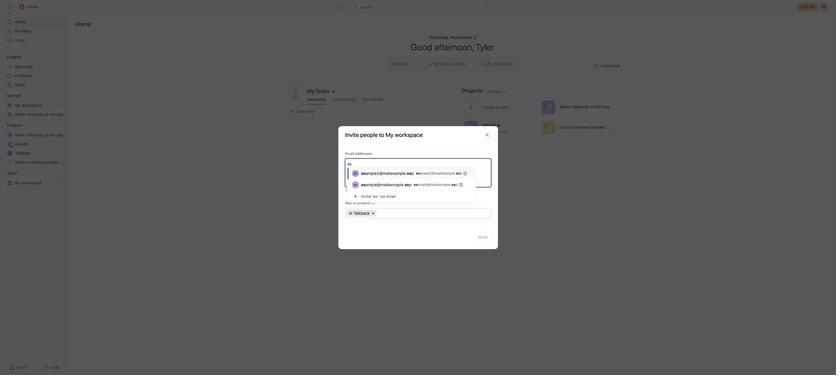 Task type: describe. For each thing, give the bounding box(es) containing it.
create project link
[[462, 99, 540, 117]]

of inside starred element
[[45, 112, 48, 117]]

goals link
[[3, 80, 65, 90]]

my tasks
[[15, 29, 31, 33]]

afternoon,
[[435, 42, 474, 52]]

0 vertical spatial project
[[593, 125, 606, 130]]

list image
[[545, 125, 552, 131]]

cross- inside projects element
[[15, 160, 27, 165]]

seven warlords of the sea inside projects element
[[15, 133, 63, 137]]

due
[[493, 129, 499, 134]]

november
[[451, 35, 473, 40]]

1 vertical spatial tasks
[[440, 62, 448, 66]]

the inside projects element
[[49, 133, 55, 137]]

good
[[411, 42, 433, 52]]

invite for invite
[[16, 366, 26, 371]]

warlords inside projects element
[[27, 133, 44, 137]]

soon
[[500, 129, 508, 134]]

my tasks
[[307, 88, 330, 94]]

2 horizontal spatial to
[[437, 189, 441, 193]]

amjad link
[[3, 140, 65, 149]]

workspace inside starred element
[[21, 103, 41, 108]]

create task button
[[289, 108, 316, 116]]

seven warlords of the sea inside starred element
[[15, 112, 63, 117]]

talkback inside projects element
[[15, 151, 31, 156]]

0 vertical spatial cross-functional project plan link
[[540, 119, 617, 137]]

will
[[372, 189, 378, 193]]

talkback row
[[346, 210, 490, 218]]

insights
[[7, 54, 22, 59]]

team
[[7, 171, 17, 176]]

sea inside starred element
[[57, 112, 63, 117]]

completed
[[449, 62, 466, 66]]

0 vertical spatial cross-
[[560, 125, 573, 130]]

my tasks link
[[307, 87, 443, 95]]

portfolios link
[[3, 71, 65, 80]]

plan inside projects element
[[61, 160, 68, 165]]

seven inside starred element
[[15, 112, 26, 117]]

team.
[[450, 189, 459, 193]]

collaborators
[[492, 62, 513, 66]]

0
[[435, 61, 439, 67]]

teams element
[[0, 168, 68, 189]]

upcoming button
[[307, 97, 326, 105]]

home inside "link"
[[15, 19, 26, 24]]

tasks inside my tasks "link"
[[21, 29, 31, 33]]

upgrade
[[801, 5, 815, 9]]

talkback cell
[[346, 210, 377, 217]]

projects button
[[0, 123, 22, 128]]

sea inside projects element
[[57, 133, 63, 137]]

functional inside projects element
[[27, 160, 45, 165]]

0 vertical spatial warlords
[[573, 104, 590, 109]]

board image
[[468, 125, 475, 131]]

completed
[[363, 97, 383, 102]]

invite for invite people to my workspace
[[345, 132, 359, 138]]

starred
[[7, 93, 21, 98]]

create
[[296, 110, 307, 114]]

overdue (5) button
[[333, 97, 356, 105]]

get
[[379, 189, 384, 193]]

2 inside thursday, november 2 good afternoon, tyler
[[474, 35, 477, 40]]

my for teams element
[[15, 181, 20, 185]]

people
[[361, 132, 378, 138]]

list image
[[545, 104, 552, 111]]

portfolios
[[15, 73, 32, 78]]

name@company.com, name@company.com, … text field
[[348, 160, 356, 167]]

add profile photo image
[[289, 85, 302, 99]]

starred button
[[0, 93, 21, 99]]

create task
[[296, 110, 315, 114]]

cross-functional project plan link inside projects element
[[3, 158, 68, 167]]

the inside starred element
[[49, 112, 55, 117]]

0 vertical spatial plan
[[607, 125, 615, 130]]

add to projects
[[345, 201, 371, 205]]

create project
[[483, 105, 510, 110]]

home link
[[3, 17, 65, 27]]

access
[[425, 189, 436, 193]]

customize button
[[591, 61, 624, 71]]

my workspace link inside starred element
[[3, 101, 65, 110]]

my tasks link
[[3, 27, 65, 36]]

email
[[345, 152, 354, 156]]

reporting
[[15, 64, 33, 69]]

close this dialog image
[[485, 133, 490, 137]]

workspace inside teams element
[[21, 181, 41, 185]]

more information image
[[372, 202, 375, 205]]

your
[[441, 189, 449, 193]]

my for global element
[[15, 29, 20, 33]]

team button
[[0, 171, 17, 176]]



Task type: locate. For each thing, give the bounding box(es) containing it.
teammates
[[354, 189, 371, 193]]

2 vertical spatial seven
[[15, 133, 26, 137]]

2 my workspace from the top
[[15, 181, 41, 185]]

cross- right list icon at the right of the page
[[560, 125, 573, 130]]

insights button
[[0, 54, 22, 60]]

2
[[474, 35, 477, 40], [487, 61, 490, 67]]

0 vertical spatial invite
[[345, 132, 359, 138]]

2 vertical spatial of
[[45, 133, 48, 137]]

1 workspace from the top
[[21, 103, 41, 108]]

1 vertical spatial functional
[[27, 160, 45, 165]]

project inside projects element
[[47, 160, 60, 165]]

my down starred
[[15, 103, 20, 108]]

0 vertical spatial amjad
[[483, 123, 497, 128]]

0 horizontal spatial plan
[[61, 160, 68, 165]]

projects inside 'dropdown button'
[[7, 123, 22, 128]]

my workspace
[[15, 103, 41, 108], [15, 181, 41, 185]]

amjad down projects 'dropdown button'
[[15, 142, 28, 147]]

talkback link
[[462, 140, 540, 158], [3, 149, 65, 158]]

0 vertical spatial workspace
[[21, 103, 41, 108]]

0 vertical spatial functional
[[573, 125, 592, 130]]

my workspace link down team
[[3, 179, 65, 188]]

0 vertical spatial my workspace
[[15, 103, 41, 108]]

cross- up team
[[15, 160, 27, 165]]

1 horizontal spatial to
[[379, 132, 385, 138]]

add
[[345, 201, 352, 205]]

1
[[483, 129, 484, 134]]

amjad inside projects element
[[15, 142, 28, 147]]

0 vertical spatial task
[[308, 110, 315, 114]]

1 vertical spatial cross-functional project plan
[[15, 160, 68, 165]]

0 horizontal spatial project
[[47, 160, 60, 165]]

1 my workspace link from the top
[[3, 101, 65, 110]]

0 vertical spatial seven warlords of the sea
[[560, 104, 610, 109]]

1 vertical spatial workspace
[[21, 181, 41, 185]]

0 horizontal spatial talkback
[[15, 151, 31, 156]]

task for create
[[308, 110, 315, 114]]

invite button
[[5, 363, 30, 373]]

1 horizontal spatial task
[[485, 129, 492, 134]]

talkback link down soon
[[462, 140, 540, 158]]

projects
[[462, 87, 483, 94], [7, 123, 22, 128]]

1 vertical spatial 2
[[487, 61, 490, 67]]

1 vertical spatial warlords
[[27, 112, 44, 117]]

overdue (5)
[[333, 97, 356, 102]]

send
[[478, 235, 488, 240]]

talkback for 'talkback' cell
[[354, 211, 370, 216]]

1 horizontal spatial projects
[[462, 87, 483, 94]]

2 my from the top
[[15, 103, 20, 108]]

0 horizontal spatial cross-
[[15, 160, 27, 165]]

1 vertical spatial to
[[437, 189, 441, 193]]

home
[[15, 19, 26, 24], [76, 21, 91, 27]]

them
[[416, 189, 424, 193]]

send button
[[474, 232, 491, 243]]

my workspace inside starred element
[[15, 103, 41, 108]]

2 horizontal spatial talkback
[[483, 145, 499, 150]]

1 horizontal spatial cross-
[[560, 125, 573, 130]]

my workspace
[[386, 132, 423, 138]]

an
[[385, 189, 389, 193]]

task for 1
[[485, 129, 492, 134]]

my up inbox
[[15, 29, 20, 33]]

gives
[[407, 189, 415, 193]]

email
[[390, 189, 398, 193]]

2 vertical spatial seven warlords of the sea
[[15, 133, 63, 137]]

1 vertical spatial invite
[[16, 366, 26, 371]]

warlords inside starred element
[[27, 112, 44, 117]]

my workspace down team
[[15, 181, 41, 185]]

starred element
[[0, 91, 68, 120]]

0 vertical spatial talkback
[[483, 145, 499, 150]]

1 vertical spatial the
[[49, 112, 55, 117]]

2 workspace from the top
[[21, 181, 41, 185]]

task
[[308, 110, 315, 114], [485, 129, 492, 134]]

0 vertical spatial 2
[[474, 35, 477, 40]]

upgrade button
[[799, 3, 818, 11]]

workspace
[[21, 103, 41, 108], [21, 181, 41, 185]]

my workspace down starred
[[15, 103, 41, 108]]

0 horizontal spatial tasks
[[21, 29, 31, 33]]

your teammates will get an email that gives them access to your team.
[[345, 189, 459, 193]]

my workspace link inside teams element
[[3, 179, 65, 188]]

projects element
[[0, 120, 68, 168]]

1 horizontal spatial project
[[593, 125, 606, 130]]

1 horizontal spatial invite
[[345, 132, 359, 138]]

addresses
[[355, 152, 372, 156]]

email addresses
[[345, 152, 372, 156]]

task inside button
[[308, 110, 315, 114]]

talkback down amjad link
[[15, 151, 31, 156]]

thursday,
[[429, 35, 450, 40]]

projects
[[357, 201, 371, 205]]

1 my workspace from the top
[[15, 103, 41, 108]]

2 vertical spatial to
[[353, 201, 356, 205]]

1 horizontal spatial 2
[[487, 61, 490, 67]]

1 vertical spatial sea
[[57, 112, 63, 117]]

invite inside button
[[16, 366, 26, 371]]

2 right november
[[474, 35, 477, 40]]

my inside "link"
[[15, 29, 20, 33]]

insights element
[[0, 52, 68, 91]]

2 vertical spatial my
[[15, 181, 20, 185]]

0 vertical spatial tasks
[[21, 29, 31, 33]]

(5)
[[350, 97, 356, 102]]

1 vertical spatial my
[[15, 103, 20, 108]]

goals
[[15, 82, 25, 87]]

2 vertical spatial talkback
[[354, 211, 370, 216]]

0 horizontal spatial talkback link
[[3, 149, 65, 158]]

1 vertical spatial seven warlords of the sea
[[15, 112, 63, 117]]

tasks
[[21, 29, 31, 33], [440, 62, 448, 66]]

hide sidebar image
[[7, 5, 12, 9]]

seven down projects 'dropdown button'
[[15, 133, 26, 137]]

overdue
[[333, 97, 349, 102]]

my workspace inside teams element
[[15, 181, 41, 185]]

sea
[[603, 104, 610, 109], [57, 112, 63, 117], [57, 133, 63, 137]]

0 vertical spatial sea
[[603, 104, 610, 109]]

my workspace link down goals link
[[3, 101, 65, 110]]

1 vertical spatial seven
[[15, 112, 26, 117]]

task right 1
[[485, 129, 492, 134]]

to left your
[[437, 189, 441, 193]]

tasks right the 0
[[440, 62, 448, 66]]

1 vertical spatial talkback
[[15, 151, 31, 156]]

talkback inside cell
[[354, 211, 370, 216]]

global element
[[0, 14, 68, 48]]

2 vertical spatial warlords
[[27, 133, 44, 137]]

1 vertical spatial of
[[45, 112, 48, 117]]

my
[[15, 29, 20, 33], [15, 103, 20, 108], [15, 181, 20, 185]]

0 horizontal spatial to
[[353, 201, 356, 205]]

tasks up inbox
[[21, 29, 31, 33]]

warlords
[[573, 104, 590, 109], [27, 112, 44, 117], [27, 133, 44, 137]]

1 vertical spatial my workspace
[[15, 181, 41, 185]]

0 vertical spatial of
[[591, 104, 594, 109]]

0 vertical spatial to
[[379, 132, 385, 138]]

tasks completed
[[440, 62, 466, 66]]

seven inside projects element
[[15, 133, 26, 137]]

1 task due soon
[[483, 129, 508, 134]]

0 horizontal spatial cross-functional project plan link
[[3, 158, 68, 167]]

2 my workspace link from the top
[[3, 179, 65, 188]]

1 horizontal spatial talkback link
[[462, 140, 540, 158]]

upcoming
[[307, 97, 326, 102]]

0 horizontal spatial task
[[308, 110, 315, 114]]

to right add
[[353, 201, 356, 205]]

3 my from the top
[[15, 181, 20, 185]]

1 vertical spatial projects
[[7, 123, 22, 128]]

0 vertical spatial cross-functional project plan
[[560, 125, 615, 130]]

1 my from the top
[[15, 29, 20, 33]]

1 vertical spatial project
[[47, 160, 60, 165]]

2 vertical spatial sea
[[57, 133, 63, 137]]

task right create
[[308, 110, 315, 114]]

amjad up 1 task due soon
[[483, 123, 497, 128]]

functional
[[573, 125, 592, 130], [27, 160, 45, 165]]

of
[[591, 104, 594, 109], [45, 112, 48, 117], [45, 133, 48, 137]]

talkback down close this dialog icon
[[483, 145, 499, 150]]

to
[[379, 132, 385, 138], [437, 189, 441, 193], [353, 201, 356, 205]]

my down team
[[15, 181, 20, 185]]

talkback for the rightmost talkback link
[[483, 145, 499, 150]]

invite people to my workspace
[[345, 132, 423, 138]]

2 vertical spatial the
[[49, 133, 55, 137]]

0 horizontal spatial functional
[[27, 160, 45, 165]]

0 vertical spatial my workspace link
[[3, 101, 65, 110]]

talkback
[[483, 145, 499, 150], [15, 151, 31, 156], [354, 211, 370, 216]]

0 vertical spatial projects
[[462, 87, 483, 94]]

0 horizontal spatial projects
[[7, 123, 22, 128]]

1 vertical spatial my workspace link
[[3, 179, 65, 188]]

to right people
[[379, 132, 385, 138]]

inbox link
[[3, 36, 65, 45]]

completed button
[[363, 97, 383, 105]]

cross-functional project plan
[[560, 125, 615, 130], [15, 160, 68, 165]]

inbox
[[15, 38, 25, 43]]

invite inside dialog
[[345, 132, 359, 138]]

my inside starred element
[[15, 103, 20, 108]]

invite
[[345, 132, 359, 138], [16, 366, 26, 371]]

1 horizontal spatial functional
[[573, 125, 592, 130]]

1 horizontal spatial tasks
[[440, 62, 448, 66]]

0 horizontal spatial amjad
[[15, 142, 28, 147]]

seven
[[560, 104, 572, 109], [15, 112, 26, 117], [15, 133, 26, 137]]

talkback link up teams element
[[3, 149, 65, 158]]

that
[[399, 189, 406, 193]]

1 vertical spatial task
[[485, 129, 492, 134]]

1 vertical spatial plan
[[61, 160, 68, 165]]

thursday, november 2 good afternoon, tyler
[[411, 35, 495, 52]]

0 horizontal spatial invite
[[16, 366, 26, 371]]

reporting link
[[3, 62, 65, 71]]

0 vertical spatial the
[[595, 104, 602, 109]]

customize
[[601, 63, 620, 68]]

0 vertical spatial my
[[15, 29, 20, 33]]

cross-
[[560, 125, 573, 130], [15, 160, 27, 165]]

seven warlords of the sea
[[560, 104, 610, 109], [15, 112, 63, 117], [15, 133, 63, 137]]

your
[[345, 189, 353, 193]]

1 horizontal spatial home
[[76, 21, 91, 27]]

1 vertical spatial amjad
[[15, 142, 28, 147]]

0 horizontal spatial home
[[15, 19, 26, 24]]

of inside projects element
[[45, 133, 48, 137]]

amjad
[[483, 123, 497, 128], [15, 142, 28, 147]]

my workspace link
[[3, 101, 65, 110], [3, 179, 65, 188]]

my inside teams element
[[15, 181, 20, 185]]

1 horizontal spatial cross-functional project plan link
[[540, 119, 617, 137]]

plan
[[607, 125, 615, 130], [61, 160, 68, 165]]

seven right list image
[[560, 104, 572, 109]]

cell
[[378, 210, 384, 217]]

tyler
[[476, 42, 495, 52]]

0 vertical spatial seven
[[560, 104, 572, 109]]

seven up projects 'dropdown button'
[[15, 112, 26, 117]]

1 horizontal spatial amjad
[[483, 123, 497, 128]]

talkback down projects
[[354, 211, 370, 216]]

cross-functional project plan link
[[540, 119, 617, 137], [3, 158, 68, 167]]

1 vertical spatial cross-
[[15, 160, 27, 165]]

0 horizontal spatial 2
[[474, 35, 477, 40]]

project
[[593, 125, 606, 130], [47, 160, 60, 165]]

2 left collaborators in the top right of the page
[[487, 61, 490, 67]]

1 horizontal spatial plan
[[607, 125, 615, 130]]

invite people to my workspace dialog
[[338, 126, 498, 249]]

0 horizontal spatial cross-functional project plan
[[15, 160, 68, 165]]

1 horizontal spatial cross-functional project plan
[[560, 125, 615, 130]]

1 vertical spatial cross-functional project plan link
[[3, 158, 68, 167]]

cross-functional project plan inside projects element
[[15, 160, 68, 165]]

1 horizontal spatial talkback
[[354, 211, 370, 216]]

the
[[595, 104, 602, 109], [49, 112, 55, 117], [49, 133, 55, 137]]



Task type: vqa. For each thing, say whether or not it's contained in the screenshot.
ALL at right top
no



